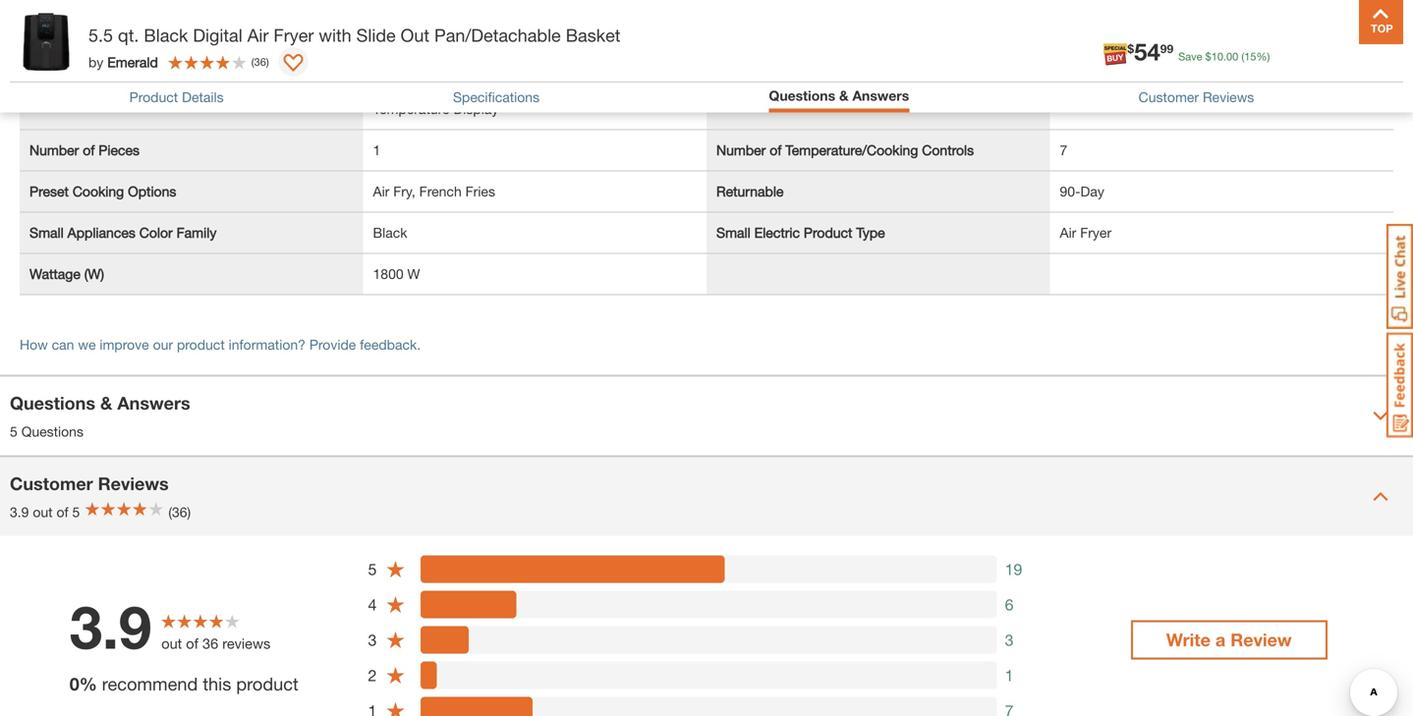 Task type: vqa. For each thing, say whether or not it's contained in the screenshot.
Small Appliances Color Family's Black
yes



Task type: describe. For each thing, give the bounding box(es) containing it.
write
[[1167, 630, 1211, 651]]

1 horizontal spatial $
[[1206, 50, 1212, 63]]

1 vertical spatial 36
[[203, 635, 218, 652]]

slide
[[357, 25, 396, 46]]

cool-
[[589, 59, 623, 76]]

number of pieces
[[29, 142, 140, 158]]

qt.
[[118, 25, 139, 46]]

safe
[[502, 80, 530, 96]]

black right qt.
[[144, 25, 188, 46]]

air fry, french fries
[[373, 183, 496, 200]]

parts,
[[534, 80, 570, 96]]

of for out of 36 reviews
[[186, 635, 199, 652]]

out of 36 reviews
[[161, 635, 271, 652]]

product details
[[129, 89, 224, 105]]

pieces
[[99, 142, 140, 158]]

& for questions & answers 5 questions
[[100, 393, 112, 414]]

99
[[1161, 42, 1174, 56]]

15
[[1245, 50, 1257, 63]]

fry
[[1060, 59, 1080, 76]]

air for air fry, french fries
[[373, 183, 390, 200]]

wattage
[[29, 266, 80, 282]]

90-
[[1060, 183, 1081, 200]]

preset
[[29, 183, 69, 200]]

emerald
[[107, 54, 158, 70]]

1 vertical spatial 1
[[1006, 667, 1014, 685]]

off,
[[474, 59, 496, 76]]

specifications
[[453, 89, 540, 105]]

(36)
[[168, 504, 191, 521]]

questions for questions & answers
[[769, 88, 836, 104]]

live chat image
[[1387, 224, 1414, 329]]

1 vertical spatial customer
[[10, 473, 93, 495]]

2 3 from the left
[[1006, 631, 1014, 650]]

exterior,
[[373, 80, 423, 96]]

black for color/finish
[[373, 18, 408, 34]]

information?
[[229, 337, 306, 353]]

small for small electric product type
[[717, 225, 751, 241]]

5.5
[[88, 25, 113, 46]]

small appliances color family
[[29, 225, 217, 241]]

1 horizontal spatial product
[[804, 225, 853, 241]]

features
[[29, 59, 83, 76]]

built-
[[500, 59, 533, 76]]

19
[[1006, 560, 1023, 579]]

write a review button
[[1131, 621, 1328, 660]]

$ inside $ 54 99
[[1128, 42, 1135, 56]]

returnable
[[717, 183, 784, 200]]

feedback.
[[360, 337, 421, 353]]

number for number of pieces
[[29, 142, 79, 158]]

basket
[[566, 25, 621, 46]]

automatic shut-off, built-in timer, cool-touch exterior, dishwasher safe parts, programmable, temperature display
[[373, 59, 668, 117]]

type
[[857, 225, 886, 241]]

color
[[139, 225, 173, 241]]

display image
[[284, 54, 304, 74]]

1 vertical spatial customer reviews
[[10, 473, 169, 495]]

5 for 3.9
[[72, 504, 80, 521]]

3.9 for 3.9
[[70, 592, 152, 662]]

4
[[368, 596, 377, 615]]

small for small appliances color family
[[29, 225, 64, 241]]

number of temperature/cooking controls
[[717, 142, 975, 158]]

questions & answers 5 questions
[[10, 393, 190, 440]]

star icon image for 4
[[386, 596, 405, 615]]

%
[[79, 674, 97, 695]]

automatic
[[373, 59, 436, 76]]

family
[[177, 225, 217, 241]]

a
[[1216, 630, 1226, 651]]

temperature
[[373, 101, 450, 117]]

1 horizontal spatial customer reviews
[[1139, 89, 1255, 105]]

display
[[454, 101, 499, 117]]

5 star icon image from the top
[[386, 702, 405, 717]]

timer,
[[548, 59, 585, 76]]

of for number of pieces
[[83, 142, 95, 158]]

3.9 for 3.9 out of 5
[[10, 504, 29, 521]]

save
[[1179, 50, 1203, 63]]

options
[[128, 183, 176, 200]]

with
[[319, 25, 352, 46]]

90-day
[[1060, 183, 1105, 200]]

pan/detachable
[[435, 25, 561, 46]]

appliances
[[67, 225, 136, 241]]

2
[[368, 667, 377, 685]]

by emerald
[[88, 54, 158, 70]]

star icon image for 3
[[386, 631, 405, 650]]

we
[[78, 337, 96, 353]]

write a review
[[1167, 630, 1293, 651]]

dishwasher
[[427, 80, 499, 96]]

fry,
[[394, 183, 416, 200]]

0 vertical spatial product
[[129, 89, 178, 105]]

air fryer
[[1060, 225, 1112, 241]]

(w)
[[84, 266, 104, 282]]

details
[[182, 89, 224, 105]]

0 vertical spatial out
[[33, 504, 53, 521]]

2 vertical spatial questions
[[21, 424, 84, 440]]

no
[[1134, 59, 1152, 76]]

00
[[1227, 50, 1239, 63]]

number for number of temperature/cooking controls
[[717, 142, 766, 158]]

product image image
[[15, 10, 79, 74]]

6
[[1006, 596, 1014, 615]]

additional
[[1156, 59, 1217, 76]]

1 horizontal spatial product
[[236, 674, 299, 695]]

2 horizontal spatial 5
[[368, 560, 377, 579]]



Task type: locate. For each thing, give the bounding box(es) containing it.
shut-
[[440, 59, 474, 76]]

0 horizontal spatial answers
[[117, 393, 190, 414]]

star icon image
[[386, 560, 405, 579], [386, 596, 405, 615], [386, 631, 405, 650], [386, 666, 405, 686], [386, 702, 405, 717]]

feedback link image
[[1387, 332, 1414, 439]]

color/finish
[[29, 18, 104, 34]]

cooking
[[73, 183, 124, 200]]

10
[[1212, 50, 1224, 63]]

1 vertical spatial answers
[[117, 393, 190, 414]]

( right 00
[[1242, 50, 1245, 63]]

1
[[373, 142, 381, 158], [1006, 667, 1014, 685]]

air down 90-
[[1060, 225, 1077, 241]]

recommend
[[102, 674, 198, 695]]

1 vertical spatial 3.9
[[70, 592, 152, 662]]

1800 w
[[373, 266, 420, 282]]

3.9 out of 5
[[10, 504, 80, 521]]

0 horizontal spatial reviews
[[98, 473, 169, 495]]

small left electric at the right top of page
[[717, 225, 751, 241]]

reviews
[[222, 635, 271, 652]]

1 down temperature
[[373, 142, 381, 158]]

answers for questions & answers 5 questions
[[117, 393, 190, 414]]

touch
[[623, 59, 660, 76]]

answers down our
[[117, 393, 190, 414]]

questions down can at the top of page
[[10, 393, 95, 414]]

1 horizontal spatial small
[[717, 225, 751, 241]]

0 horizontal spatial 3
[[368, 631, 377, 650]]

provide
[[310, 337, 356, 353]]

1 vertical spatial caret image
[[1374, 489, 1389, 505]]

review
[[1231, 630, 1293, 651]]

fryer down day
[[1081, 225, 1112, 241]]

product down emerald
[[129, 89, 178, 105]]

improve
[[100, 337, 149, 353]]

book
[[1309, 59, 1342, 76]]

2 vertical spatial 5
[[368, 560, 377, 579]]

1 star icon image from the top
[[386, 560, 405, 579]]

1 vertical spatial air
[[373, 183, 390, 200]]

caret image for questions & answers
[[1374, 409, 1389, 424]]

wattage (w)
[[29, 266, 104, 282]]

0
[[70, 674, 79, 695]]

1 vertical spatial 5
[[72, 504, 80, 521]]

0 horizontal spatial product
[[177, 337, 225, 353]]

1 horizontal spatial fryer
[[1081, 225, 1112, 241]]

this
[[203, 674, 231, 695]]

customer down additional
[[1139, 89, 1200, 105]]

black up the 1800
[[373, 225, 408, 241]]

1 horizontal spatial customer
[[1139, 89, 1200, 105]]

0 vertical spatial customer
[[1139, 89, 1200, 105]]

2 number from the left
[[717, 142, 766, 158]]

2 small from the left
[[717, 225, 751, 241]]

fries
[[466, 183, 496, 200]]

$
[[1128, 42, 1135, 56], [1206, 50, 1212, 63]]

0 vertical spatial 36
[[254, 56, 266, 68]]

0 horizontal spatial &
[[100, 393, 112, 414]]

54
[[1135, 37, 1161, 65]]

1 3 from the left
[[368, 631, 377, 650]]

0 horizontal spatial 36
[[203, 635, 218, 652]]

product right our
[[177, 337, 225, 353]]

3 star icon image from the top
[[386, 631, 405, 650]]

reviews up (36)
[[98, 473, 169, 495]]

1 horizontal spatial 1
[[1006, 667, 1014, 685]]

number up returnable
[[717, 142, 766, 158]]

36 left reviews
[[203, 635, 218, 652]]

1 horizontal spatial 3
[[1006, 631, 1014, 650]]

1 horizontal spatial number
[[717, 142, 766, 158]]

caret image for customer reviews
[[1374, 489, 1389, 505]]

fryer up display image
[[274, 25, 314, 46]]

questions
[[769, 88, 836, 104], [10, 393, 95, 414], [21, 424, 84, 440]]

& inside questions & answers 5 questions
[[100, 393, 112, 414]]

$ left .
[[1206, 50, 1212, 63]]

day
[[1081, 183, 1105, 200]]

1 vertical spatial product
[[804, 225, 853, 241]]

0 horizontal spatial air
[[247, 25, 269, 46]]

temperature/cooking
[[786, 142, 919, 158]]

1 number from the left
[[29, 142, 79, 158]]

0 horizontal spatial fryer
[[274, 25, 314, 46]]

digital
[[193, 25, 243, 46]]

questions up number of temperature/cooking controls
[[769, 88, 836, 104]]

product left type
[[804, 225, 853, 241]]

0 horizontal spatial small
[[29, 225, 64, 241]]

& up number of temperature/cooking controls
[[840, 88, 849, 104]]

0 vertical spatial caret image
[[1374, 409, 1389, 424]]

1 horizontal spatial answers
[[853, 88, 910, 104]]

1 horizontal spatial reviews
[[1203, 89, 1255, 105]]

specifications button
[[453, 89, 540, 105], [453, 89, 540, 105]]

5
[[10, 424, 17, 440], [72, 504, 80, 521], [368, 560, 377, 579]]

3.9
[[10, 504, 29, 521], [70, 592, 152, 662]]

reviews
[[1203, 89, 1255, 105], [98, 473, 169, 495]]

customer reviews down 'fry basket, no additional items, recipe book'
[[1139, 89, 1255, 105]]

electric
[[755, 225, 800, 241]]

small
[[29, 225, 64, 241], [717, 225, 751, 241]]

our
[[153, 337, 173, 353]]

black for small appliances color family
[[373, 225, 408, 241]]

1 horizontal spatial 36
[[254, 56, 266, 68]]

%)
[[1257, 50, 1271, 63]]

french
[[420, 183, 462, 200]]

w
[[408, 266, 420, 282]]

customer reviews up 3.9 out of 5
[[10, 473, 169, 495]]

3 up 2
[[368, 631, 377, 650]]

air for air fryer
[[1060, 225, 1077, 241]]

customer reviews
[[1139, 89, 1255, 105], [10, 473, 169, 495]]

5.5 qt. black digital air fryer with slide out pan/detachable basket
[[88, 25, 621, 46]]

.
[[1224, 50, 1227, 63]]

1 vertical spatial product
[[236, 674, 299, 695]]

36
[[254, 56, 266, 68], [203, 635, 218, 652]]

1 vertical spatial &
[[100, 393, 112, 414]]

4 star icon image from the top
[[386, 666, 405, 686]]

1 vertical spatial questions
[[10, 393, 95, 414]]

out
[[401, 25, 430, 46]]

0 horizontal spatial out
[[33, 504, 53, 521]]

0 vertical spatial air
[[247, 25, 269, 46]]

0 horizontal spatial number
[[29, 142, 79, 158]]

items,
[[1221, 59, 1259, 76]]

air
[[247, 25, 269, 46], [373, 183, 390, 200], [1060, 225, 1077, 241]]

3 down 6
[[1006, 631, 1014, 650]]

questions & answers
[[769, 88, 910, 104]]

fry basket, no additional items, recipe book
[[1060, 59, 1342, 76]]

1 down 6
[[1006, 667, 1014, 685]]

answers for questions & answers
[[853, 88, 910, 104]]

1 small from the left
[[29, 225, 64, 241]]

1 horizontal spatial &
[[840, 88, 849, 104]]

0 vertical spatial answers
[[853, 88, 910, 104]]

0 vertical spatial &
[[840, 88, 849, 104]]

out
[[33, 504, 53, 521], [161, 635, 182, 652]]

5 for questions
[[10, 424, 17, 440]]

questions for questions & answers 5 questions
[[10, 393, 95, 414]]

customer
[[1139, 89, 1200, 105], [10, 473, 93, 495]]

basket,
[[1084, 59, 1130, 76]]

how can we improve our product information? provide feedback.
[[20, 337, 421, 353]]

2 horizontal spatial air
[[1060, 225, 1077, 241]]

in
[[533, 59, 544, 76]]

1 caret image from the top
[[1374, 409, 1389, 424]]

reviews down the items,
[[1203, 89, 1255, 105]]

2 star icon image from the top
[[386, 596, 405, 615]]

0 vertical spatial 3.9
[[10, 504, 29, 521]]

0 vertical spatial 1
[[373, 142, 381, 158]]

0 horizontal spatial product
[[129, 89, 178, 105]]

recipe
[[1263, 59, 1305, 76]]

1 vertical spatial out
[[161, 635, 182, 652]]

air up ( 36 )
[[247, 25, 269, 46]]

&
[[840, 88, 849, 104], [100, 393, 112, 414]]

1 horizontal spatial out
[[161, 635, 182, 652]]

product
[[177, 337, 225, 353], [236, 674, 299, 695]]

black up automatic
[[373, 18, 408, 34]]

0 horizontal spatial 1
[[373, 142, 381, 158]]

air left fry,
[[373, 183, 390, 200]]

0 % recommend this product
[[70, 674, 299, 695]]

answers
[[853, 88, 910, 104], [117, 393, 190, 414]]

0 horizontal spatial customer reviews
[[10, 473, 169, 495]]

0 vertical spatial 5
[[10, 424, 17, 440]]

0 horizontal spatial 5
[[10, 424, 17, 440]]

preset cooking options
[[29, 183, 176, 200]]

small electric product type
[[717, 225, 886, 241]]

( left ) at left top
[[252, 56, 254, 68]]

how
[[20, 337, 48, 353]]

product down reviews
[[236, 674, 299, 695]]

caret image
[[1374, 409, 1389, 424], [1374, 489, 1389, 505]]

answers up temperature/cooking
[[853, 88, 910, 104]]

0 horizontal spatial (
[[252, 56, 254, 68]]

0 vertical spatial fryer
[[274, 25, 314, 46]]

how can we improve our product information? provide feedback. link
[[20, 337, 421, 353]]

customer up 3.9 out of 5
[[10, 473, 93, 495]]

questions up 3.9 out of 5
[[21, 424, 84, 440]]

1 horizontal spatial 3.9
[[70, 592, 152, 662]]

programmable,
[[574, 80, 668, 96]]

number up preset
[[29, 142, 79, 158]]

& down improve
[[100, 393, 112, 414]]

1 horizontal spatial 5
[[72, 504, 80, 521]]

0 vertical spatial customer reviews
[[1139, 89, 1255, 105]]

product
[[129, 89, 178, 105], [804, 225, 853, 241]]

0 vertical spatial product
[[177, 337, 225, 353]]

star icon image for 5
[[386, 560, 405, 579]]

1 horizontal spatial (
[[1242, 50, 1245, 63]]

2 caret image from the top
[[1374, 489, 1389, 505]]

1 vertical spatial fryer
[[1081, 225, 1112, 241]]

36 left display image
[[254, 56, 266, 68]]

of for number of temperature/cooking controls
[[770, 142, 782, 158]]

$ up no
[[1128, 42, 1135, 56]]

7
[[1060, 142, 1068, 158]]

of
[[83, 142, 95, 158], [770, 142, 782, 158], [57, 504, 68, 521], [186, 635, 199, 652]]

2 vertical spatial air
[[1060, 225, 1077, 241]]

1800
[[373, 266, 404, 282]]

star icon image for 2
[[386, 666, 405, 686]]

0 vertical spatial questions
[[769, 88, 836, 104]]

controls
[[923, 142, 975, 158]]

0 horizontal spatial customer
[[10, 473, 93, 495]]

& for questions & answers
[[840, 88, 849, 104]]

1 vertical spatial reviews
[[98, 473, 169, 495]]

5 inside questions & answers 5 questions
[[10, 424, 17, 440]]

1 horizontal spatial air
[[373, 183, 390, 200]]

0 vertical spatial reviews
[[1203, 89, 1255, 105]]

answers inside questions & answers 5 questions
[[117, 393, 190, 414]]

0 horizontal spatial $
[[1128, 42, 1135, 56]]

top button
[[1360, 0, 1404, 44]]

questions & answers button
[[769, 88, 910, 108], [769, 88, 910, 104]]

0 horizontal spatial 3.9
[[10, 504, 29, 521]]

small down preset
[[29, 225, 64, 241]]



